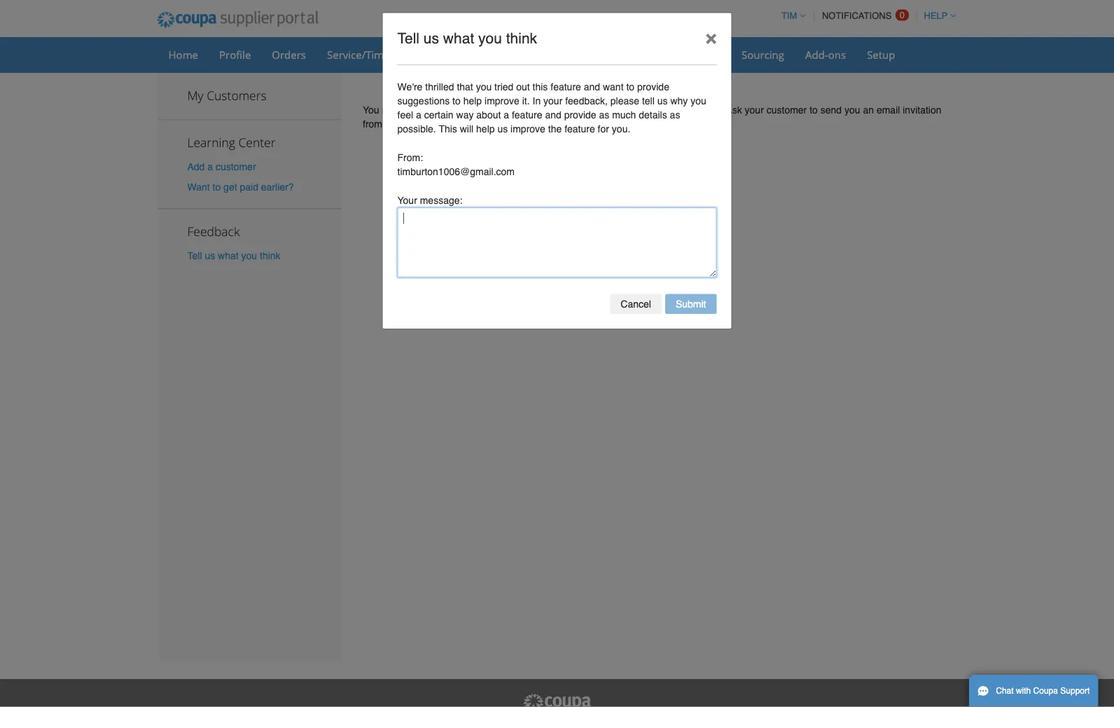Task type: locate. For each thing, give the bounding box(es) containing it.
think inside '×' dialog
[[506, 30, 538, 47]]

you down paid
[[241, 250, 257, 261]]

setup link
[[858, 44, 905, 65]]

0 vertical spatial help
[[464, 95, 482, 107]]

improve down it.
[[511, 123, 546, 135]]

help
[[464, 95, 482, 107], [477, 123, 495, 135]]

with
[[1017, 686, 1032, 696]]

learning center
[[187, 134, 276, 150]]

orders
[[272, 47, 306, 62]]

add
[[187, 161, 205, 172]]

1 vertical spatial think
[[260, 250, 281, 261]]

document
[[438, 118, 481, 130]]

1 vertical spatial help
[[477, 123, 495, 135]]

0 horizontal spatial coupa
[[385, 118, 414, 130]]

paid
[[240, 181, 259, 192]]

explains
[[484, 118, 520, 130]]

× dialog
[[382, 12, 733, 329]]

a right about
[[504, 109, 509, 121]]

coupa supplier portal image
[[147, 2, 328, 37], [522, 693, 592, 707]]

1 horizontal spatial the
[[548, 123, 562, 135]]

1 horizontal spatial and
[[584, 81, 601, 92]]

suggestions
[[398, 95, 450, 107]]

a right add on the top left of page
[[208, 161, 213, 172]]

super
[[661, 118, 685, 130]]

feature down it.
[[512, 109, 543, 121]]

you right that
[[476, 81, 492, 92]]

0 vertical spatial coupa
[[385, 118, 414, 130]]

tried
[[495, 81, 514, 92]]

your right ask
[[745, 104, 764, 116]]

help down about
[[477, 123, 495, 135]]

1 vertical spatial and
[[545, 109, 562, 121]]

be
[[418, 104, 429, 116]]

any
[[664, 104, 679, 116]]

a right feel
[[416, 109, 422, 121]]

0 horizontal spatial need
[[382, 104, 404, 116]]

we
[[586, 104, 598, 116]]

us right tell
[[658, 95, 668, 107]]

feel
[[398, 109, 413, 121]]

feature down the before
[[565, 123, 595, 135]]

think
[[506, 30, 538, 47], [260, 250, 281, 261]]

1 vertical spatial tell us what you think
[[187, 250, 281, 261]]

stuff.
[[703, 104, 724, 116]]

1 horizontal spatial this
[[439, 123, 457, 135]]

2 as from the left
[[670, 109, 681, 121]]

cancel
[[621, 298, 652, 310]]

from: timburton1006@gmail.com
[[398, 152, 515, 177]]

and
[[584, 81, 601, 92], [545, 109, 562, 121]]

0 vertical spatial what
[[443, 30, 475, 47]]

1 horizontal spatial what
[[443, 30, 475, 47]]

to left send at the right
[[810, 104, 818, 116]]

1 horizontal spatial think
[[506, 30, 538, 47]]

0 vertical spatial tell
[[398, 30, 420, 47]]

customer up want to get paid earlier?
[[216, 161, 256, 172]]

you
[[479, 30, 502, 47], [476, 81, 492, 92], [691, 95, 707, 107], [645, 104, 661, 116], [845, 104, 861, 116], [241, 250, 257, 261]]

customer left send at the right
[[767, 104, 807, 116]]

improve
[[485, 95, 520, 107], [511, 123, 546, 135]]

this
[[417, 118, 435, 130], [439, 123, 457, 135]]

as
[[599, 109, 610, 121], [670, 109, 681, 121]]

this down "be"
[[417, 118, 435, 130]]

us down the feedback
[[205, 250, 215, 261]]

0 horizontal spatial think
[[260, 250, 281, 261]]

add-ons link
[[797, 44, 856, 65]]

my
[[187, 87, 204, 104]]

provide
[[638, 81, 670, 92], [565, 109, 597, 121]]

submit button
[[666, 294, 717, 314]]

0 vertical spatial tell us what you think
[[398, 30, 538, 47]]

this
[[533, 81, 548, 92]]

that
[[457, 81, 474, 92]]

0 horizontal spatial your
[[490, 104, 509, 116]]

the left they
[[548, 123, 562, 135]]

what inside '×' dialog
[[443, 30, 475, 47]]

coupa
[[385, 118, 414, 130], [1034, 686, 1059, 696]]

need
[[382, 104, 404, 116], [586, 118, 608, 130]]

service/time sheets link
[[318, 44, 435, 65]]

submit
[[676, 298, 707, 310]]

we're thrilled that you tried out this feature and want to provide suggestions to help improve it. in your feedback, please tell us why you feel a certain way about a feature and provide as much details as possible. this will help us improve the feature for you.
[[398, 81, 707, 135]]

0 horizontal spatial what
[[218, 250, 239, 261]]

get
[[224, 181, 237, 192]]

need down the we
[[586, 118, 608, 130]]

need right you
[[382, 104, 404, 116]]

1 horizontal spatial tell
[[398, 30, 420, 47]]

it's
[[646, 118, 658, 130]]

0 vertical spatial provide
[[638, 81, 670, 92]]

0 vertical spatial and
[[584, 81, 601, 92]]

tell us what you think inside '×' dialog
[[398, 30, 538, 47]]

what down the feedback
[[218, 250, 239, 261]]

you inside tell us what you think button
[[241, 250, 257, 261]]

1 vertical spatial coupa
[[1034, 686, 1059, 696]]

timburton1006@gmail.com
[[398, 166, 515, 177]]

you need to be connected to your customer before we can show you any cool stuff.  ask your customer to send you an email invitation from coupa
[[363, 104, 942, 130]]

1 vertical spatial need
[[586, 118, 608, 130]]

2 horizontal spatial customer
[[767, 104, 807, 116]]

add a customer
[[187, 161, 256, 172]]

this inside we're thrilled that you tried out this feature and want to provide suggestions to help improve it. in your feedback, please tell us why you feel a certain way about a feature and provide as much details as possible. this will help us improve the feature for you.
[[439, 123, 457, 135]]

provide up tell
[[638, 81, 670, 92]]

1 vertical spatial feature
[[512, 109, 543, 121]]

help down that
[[464, 95, 482, 107]]

coupa right with
[[1034, 686, 1059, 696]]

tell down the feedback
[[187, 250, 202, 261]]

will
[[460, 123, 474, 135]]

coupa right from
[[385, 118, 414, 130]]

0 vertical spatial think
[[506, 30, 538, 47]]

profile link
[[210, 44, 260, 65]]

want
[[187, 181, 210, 192]]

1 vertical spatial improve
[[511, 123, 546, 135]]

a
[[416, 109, 422, 121], [504, 109, 509, 121], [208, 161, 213, 172]]

Your message: text field
[[398, 207, 717, 277]]

to right for
[[611, 118, 619, 130]]

tell
[[398, 30, 420, 47], [187, 250, 202, 261]]

feature up the before
[[551, 81, 581, 92]]

about
[[477, 109, 501, 121]]

the left steps
[[523, 118, 536, 130]]

0 horizontal spatial this
[[417, 118, 435, 130]]

2 horizontal spatial your
[[745, 104, 764, 116]]

it.
[[523, 95, 530, 107]]

1 vertical spatial tell
[[187, 250, 202, 261]]

to up please at the top right of the page
[[627, 81, 635, 92]]

cool
[[682, 104, 700, 116]]

improve down tried at the left top
[[485, 95, 520, 107]]

why
[[671, 95, 688, 107]]

as right the we
[[599, 109, 610, 121]]

this down certain in the left top of the page
[[439, 123, 457, 135]]

sourcing
[[742, 47, 785, 62]]

chat
[[997, 686, 1014, 696]]

0 horizontal spatial as
[[599, 109, 610, 121]]

1 horizontal spatial provide
[[638, 81, 670, 92]]

0 vertical spatial improve
[[485, 95, 520, 107]]

0 horizontal spatial tell
[[187, 250, 202, 261]]

tell inside button
[[187, 250, 202, 261]]

1 horizontal spatial coupa
[[1034, 686, 1059, 696]]

customer
[[512, 104, 552, 116], [767, 104, 807, 116], [216, 161, 256, 172]]

×
[[706, 26, 717, 49]]

easy!
[[688, 118, 711, 130]]

your
[[544, 95, 563, 107], [490, 104, 509, 116], [745, 104, 764, 116]]

we're
[[398, 81, 423, 92]]

1 vertical spatial provide
[[565, 109, 597, 121]]

1 vertical spatial coupa supplier portal image
[[522, 693, 592, 707]]

orders link
[[263, 44, 315, 65]]

tell inside '×' dialog
[[398, 30, 420, 47]]

tell us what you think down the feedback
[[187, 250, 281, 261]]

× button
[[691, 13, 732, 62]]

chat with coupa support
[[997, 686, 1091, 696]]

your up explains
[[490, 104, 509, 116]]

1 horizontal spatial need
[[586, 118, 608, 130]]

what up that
[[443, 30, 475, 47]]

1 horizontal spatial as
[[670, 109, 681, 121]]

provide down feedback,
[[565, 109, 597, 121]]

1 horizontal spatial coupa supplier portal image
[[522, 693, 592, 707]]

0 horizontal spatial coupa supplier portal image
[[147, 2, 328, 37]]

0 vertical spatial need
[[382, 104, 404, 116]]

think up out
[[506, 30, 538, 47]]

to
[[627, 81, 635, 92], [453, 95, 461, 107], [407, 104, 415, 116], [479, 104, 488, 116], [810, 104, 818, 116], [611, 118, 619, 130], [213, 181, 221, 192]]

1 vertical spatial what
[[218, 250, 239, 261]]

to left "be"
[[407, 104, 415, 116]]

tell up sheets
[[398, 30, 420, 47]]

think down earlier?
[[260, 250, 281, 261]]

1 horizontal spatial your
[[544, 95, 563, 107]]

as down why
[[670, 109, 681, 121]]

customer up steps
[[512, 104, 552, 116]]

your right 'in'
[[544, 95, 563, 107]]

tell us what you think up that
[[398, 30, 538, 47]]

1 horizontal spatial tell us what you think
[[398, 30, 538, 47]]



Task type: describe. For each thing, give the bounding box(es) containing it.
in
[[533, 95, 541, 107]]

customers
[[207, 87, 267, 104]]

us inside button
[[205, 250, 215, 261]]

you up tried at the left top
[[479, 30, 502, 47]]

0 horizontal spatial a
[[208, 161, 213, 172]]

feedback,
[[566, 95, 608, 107]]

0 horizontal spatial provide
[[565, 109, 597, 121]]

tell
[[642, 95, 655, 107]]

want
[[603, 81, 624, 92]]

feedback
[[187, 223, 240, 239]]

thrilled
[[426, 81, 454, 92]]

much
[[613, 109, 637, 121]]

send
[[821, 104, 842, 116]]

0 vertical spatial coupa supplier portal image
[[147, 2, 328, 37]]

coupa inside button
[[1034, 686, 1059, 696]]

sheets
[[393, 47, 425, 62]]

please
[[611, 95, 640, 107]]

you left an in the top of the page
[[845, 104, 861, 116]]

possible.
[[398, 123, 436, 135]]

to right way
[[479, 104, 488, 116]]

certain
[[424, 109, 454, 121]]

message:
[[420, 195, 463, 206]]

you
[[363, 104, 380, 116]]

take.
[[622, 118, 643, 130]]

out
[[517, 81, 530, 92]]

the inside we're thrilled that you tried out this feature and want to provide suggestions to help improve it. in your feedback, please tell us why you feel a certain way about a feature and provide as much details as possible. this will help us improve the feature for you.
[[548, 123, 562, 135]]

want to get paid earlier? link
[[187, 181, 294, 192]]

add-ons
[[806, 47, 847, 62]]

you right why
[[691, 95, 707, 107]]

cancel button
[[611, 294, 662, 314]]

your inside we're thrilled that you tried out this feature and want to provide suggestions to help improve it. in your feedback, please tell us why you feel a certain way about a feature and provide as much details as possible. this will help us improve the feature for you.
[[544, 95, 563, 107]]

sourcing link
[[733, 44, 794, 65]]

ask
[[726, 104, 743, 116]]

to up way
[[453, 95, 461, 107]]

ons
[[829, 47, 847, 62]]

details
[[639, 109, 668, 121]]

center
[[239, 134, 276, 150]]

need inside you need to be connected to your customer before we can show you any cool stuff.  ask your customer to send you an email invitation from coupa
[[382, 104, 404, 116]]

to left get
[[213, 181, 221, 192]]

can
[[601, 104, 617, 116]]

you up it's
[[645, 104, 661, 116]]

invitation
[[903, 104, 942, 116]]

your message:
[[398, 195, 463, 206]]

from
[[363, 118, 383, 130]]

coupa inside you need to be connected to your customer before we can show you any cool stuff.  ask your customer to send you an email invitation from coupa
[[385, 118, 414, 130]]

earlier?
[[261, 181, 294, 192]]

for
[[598, 123, 610, 135]]

home
[[169, 47, 198, 62]]

this document explains the steps they need to take. it's super easy!
[[417, 118, 711, 130]]

email
[[877, 104, 901, 116]]

an
[[864, 104, 874, 116]]

service/time sheets
[[327, 47, 425, 62]]

you.
[[612, 123, 631, 135]]

0 horizontal spatial and
[[545, 109, 562, 121]]

your
[[398, 195, 417, 206]]

0 horizontal spatial the
[[523, 118, 536, 130]]

profile
[[219, 47, 251, 62]]

want to get paid earlier?
[[187, 181, 294, 192]]

support
[[1061, 686, 1091, 696]]

from:
[[398, 152, 423, 163]]

show
[[619, 104, 642, 116]]

1 horizontal spatial a
[[416, 109, 422, 121]]

steps
[[539, 118, 562, 130]]

add a customer link
[[187, 161, 256, 172]]

service/time
[[327, 47, 390, 62]]

they
[[565, 118, 584, 130]]

0 vertical spatial feature
[[551, 81, 581, 92]]

1 horizontal spatial customer
[[512, 104, 552, 116]]

connected
[[431, 104, 477, 116]]

way
[[457, 109, 474, 121]]

setup
[[868, 47, 896, 62]]

home link
[[159, 44, 207, 65]]

2 horizontal spatial a
[[504, 109, 509, 121]]

my customers
[[187, 87, 267, 104]]

us up sheets
[[424, 30, 439, 47]]

0 horizontal spatial tell us what you think
[[187, 250, 281, 261]]

0 horizontal spatial customer
[[216, 161, 256, 172]]

think inside button
[[260, 250, 281, 261]]

what inside button
[[218, 250, 239, 261]]

this document link
[[417, 118, 481, 130]]

us down about
[[498, 123, 508, 135]]

learning
[[187, 134, 235, 150]]

2 vertical spatial feature
[[565, 123, 595, 135]]

chat with coupa support button
[[970, 675, 1099, 707]]

tell us what you think button
[[187, 249, 281, 263]]

before
[[555, 104, 583, 116]]

add-
[[806, 47, 829, 62]]

1 as from the left
[[599, 109, 610, 121]]



Task type: vqa. For each thing, say whether or not it's contained in the screenshot.
second as from the left
yes



